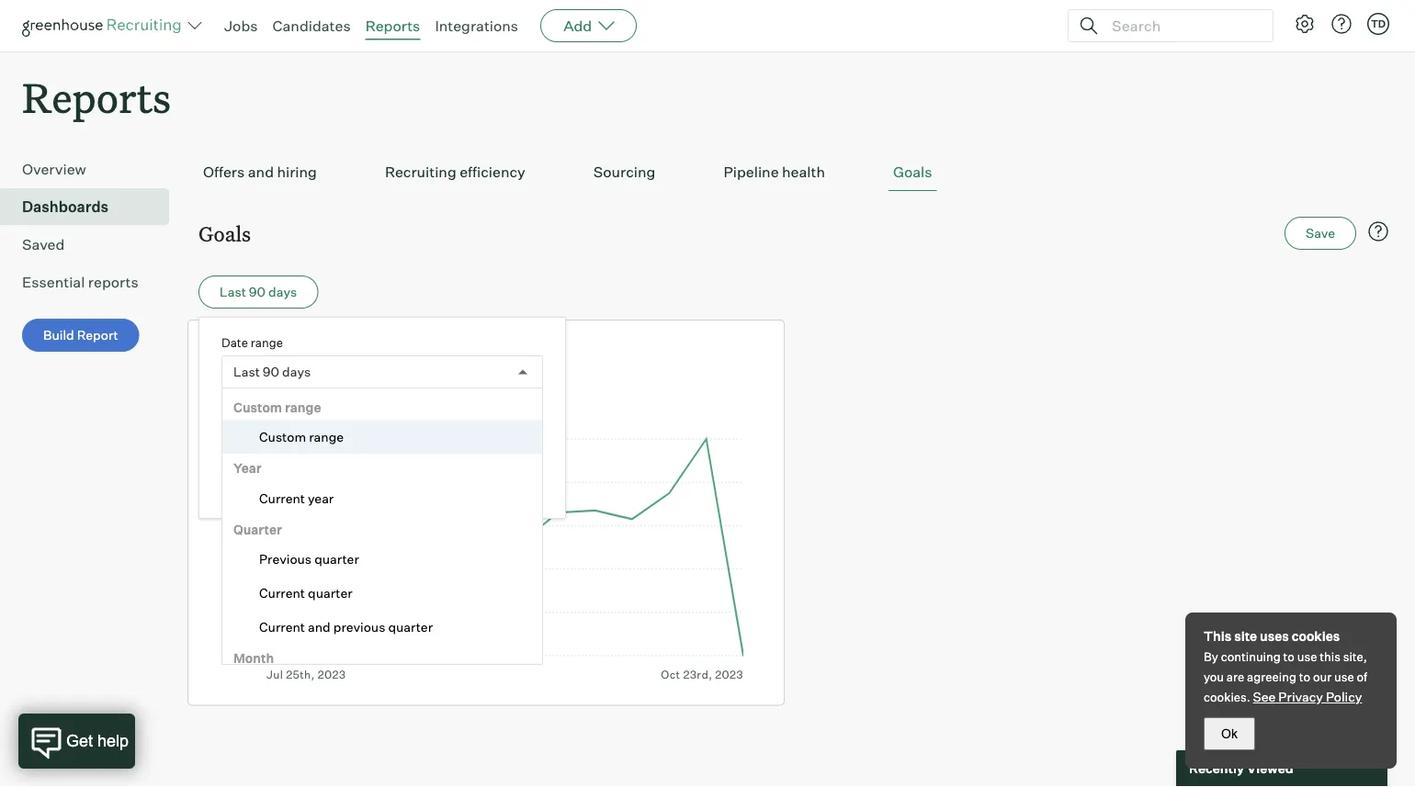 Task type: vqa. For each thing, say whether or not it's contained in the screenshot.
Dashboard
no



Task type: describe. For each thing, give the bounding box(es) containing it.
2 vertical spatial goals
[[222, 394, 256, 410]]

report
[[77, 327, 118, 344]]

0 vertical spatial to
[[1284, 650, 1295, 665]]

1 vertical spatial to
[[1300, 670, 1311, 685]]

offers and hiring
[[203, 163, 317, 181]]

jobs link
[[224, 17, 258, 35]]

reports link
[[366, 17, 420, 35]]

offers and hiring button
[[199, 154, 322, 191]]

last 90 days button
[[199, 276, 318, 309]]

essential reports link
[[22, 271, 162, 293]]

for
[[385, 394, 402, 410]]

only
[[301, 394, 327, 410]]

1 horizontal spatial use
[[1335, 670, 1355, 685]]

build
[[43, 327, 74, 344]]

last
[[427, 394, 449, 410]]

last 90 days inside button
[[220, 284, 297, 300]]

see privacy policy link
[[1254, 690, 1363, 706]]

this
[[1204, 629, 1232, 645]]

10/23/2023
[[403, 457, 474, 473]]

0 vertical spatial range
[[251, 335, 283, 350]]

of
[[1357, 670, 1368, 685]]

0 vertical spatial custom
[[234, 400, 282, 416]]

current quarter
[[259, 586, 353, 602]]

1 vertical spatial last
[[234, 364, 260, 380]]

previous quarter
[[259, 552, 359, 568]]

date
[[252, 428, 277, 443]]

year
[[308, 491, 334, 507]]

current for current quarter
[[259, 586, 305, 602]]

last inside button
[[220, 284, 246, 300]]

1 vertical spatial days
[[282, 364, 311, 380]]

viewed
[[1247, 761, 1294, 777]]

recruiting efficiency
[[385, 163, 526, 181]]

add
[[564, 17, 592, 35]]

recently viewed
[[1190, 761, 1294, 777]]

integrations
[[435, 17, 519, 35]]

hiring
[[277, 163, 317, 181]]

0 vertical spatial custom range
[[234, 400, 321, 416]]

previous
[[334, 620, 386, 636]]

privacy
[[1279, 690, 1324, 706]]

site,
[[1344, 650, 1368, 665]]

faq image
[[1368, 221, 1390, 243]]

in
[[257, 337, 274, 362]]

time
[[203, 337, 252, 362]]

sourcing button
[[589, 154, 660, 191]]

pipeline
[[724, 163, 779, 181]]

recently
[[1190, 761, 1245, 777]]

goals inside button
[[894, 163, 933, 181]]

data
[[259, 394, 285, 410]]

agreeing
[[1248, 670, 1297, 685]]

see
[[1254, 690, 1276, 706]]

build report button
[[22, 319, 139, 352]]

offers
[[203, 163, 245, 181]]

start date
[[222, 428, 277, 443]]

recruiting
[[385, 163, 457, 181]]

policy
[[1327, 690, 1363, 706]]

and for offers
[[248, 163, 274, 181]]

current and previous quarter
[[259, 620, 433, 636]]

site
[[1235, 629, 1258, 645]]

see privacy policy
[[1254, 690, 1363, 706]]

ok
[[1222, 727, 1238, 741]]

reports
[[88, 273, 139, 292]]

candidates link
[[273, 17, 351, 35]]

goals button
[[889, 154, 937, 191]]

90 inside button
[[249, 284, 266, 300]]

greenhouse recruiting image
[[22, 15, 188, 37]]

continuing
[[1221, 650, 1281, 665]]

our
[[1314, 670, 1332, 685]]

0 vertical spatial use
[[1298, 650, 1318, 665]]

days inside button
[[269, 284, 297, 300]]

date
[[222, 335, 248, 350]]

configure image
[[1294, 13, 1317, 35]]

Search text field
[[1108, 12, 1257, 39]]



Task type: locate. For each thing, give the bounding box(es) containing it.
custom up 07/25/2023
[[259, 430, 306, 446]]

0 vertical spatial days
[[269, 284, 297, 300]]

this
[[1320, 650, 1341, 665]]

date range
[[222, 335, 283, 350]]

time link
[[203, 336, 257, 364]]

and inside button
[[248, 163, 274, 181]]

last 90 days up the date range
[[220, 284, 297, 300]]

this site uses cookies
[[1204, 629, 1341, 645]]

td
[[1372, 17, 1386, 30]]

reports right candidates
[[366, 17, 420, 35]]

cookies.
[[1204, 690, 1251, 705]]

quarter
[[234, 522, 282, 538]]

0 vertical spatial and
[[248, 163, 274, 181]]

stage
[[278, 337, 331, 362]]

2 current from the top
[[259, 586, 305, 602]]

days right 365
[[478, 394, 507, 410]]

90
[[249, 284, 266, 300], [263, 364, 280, 380]]

in link
[[257, 336, 278, 364]]

td button
[[1368, 13, 1390, 35]]

47%
[[229, 377, 274, 405]]

current down previous
[[259, 586, 305, 602]]

last 90 days down in link
[[234, 364, 311, 380]]

current
[[259, 491, 305, 507], [259, 586, 305, 602], [259, 620, 305, 636]]

1 vertical spatial last 90 days
[[234, 364, 311, 380]]

last
[[220, 284, 246, 300], [234, 364, 260, 380]]

365
[[452, 394, 475, 410]]

use down "cookies"
[[1298, 650, 1318, 665]]

essential reports
[[22, 273, 139, 292]]

days up the date range
[[269, 284, 297, 300]]

1 vertical spatial reports
[[22, 70, 171, 124]]

90 down in link
[[263, 364, 280, 380]]

1 vertical spatial goals
[[199, 220, 251, 247]]

0 vertical spatial last 90 days
[[220, 284, 297, 300]]

last 90 days
[[220, 284, 297, 300], [234, 364, 311, 380]]

0 vertical spatial current
[[259, 491, 305, 507]]

range
[[251, 335, 283, 350], [285, 400, 321, 416], [309, 430, 344, 446]]

1 vertical spatial custom range
[[259, 430, 344, 446]]

recruiting efficiency button
[[381, 154, 530, 191]]

xychart image
[[229, 434, 744, 682]]

2 vertical spatial days
[[478, 394, 507, 410]]

sourcing
[[594, 163, 656, 181]]

1 vertical spatial current
[[259, 586, 305, 602]]

to left our
[[1300, 670, 1311, 685]]

month
[[234, 651, 274, 667]]

0 vertical spatial reports
[[366, 17, 420, 35]]

overview link
[[22, 158, 162, 180]]

1 vertical spatial quarter
[[308, 586, 353, 602]]

candidates
[[273, 17, 351, 35]]

goals
[[894, 163, 933, 181], [199, 220, 251, 247], [222, 394, 256, 410]]

goals data is only available for the last 365 days
[[222, 394, 507, 410]]

reports down the greenhouse recruiting image
[[22, 70, 171, 124]]

current down 07/25/2023
[[259, 491, 305, 507]]

time in
[[203, 337, 278, 362]]

2 vertical spatial range
[[309, 430, 344, 446]]

custom up 'date'
[[234, 400, 282, 416]]

0 horizontal spatial and
[[248, 163, 274, 181]]

3 current from the top
[[259, 620, 305, 636]]

1 current from the top
[[259, 491, 305, 507]]

year current year
[[234, 461, 334, 507]]

efficiency
[[460, 163, 526, 181]]

year
[[234, 461, 262, 477]]

1 horizontal spatial to
[[1300, 670, 1311, 685]]

by
[[1204, 650, 1219, 665]]

custom range down is at the left
[[259, 430, 344, 446]]

tab list
[[199, 154, 1394, 191]]

start
[[222, 428, 250, 443]]

07/25/2023
[[233, 457, 306, 473]]

save button
[[1285, 217, 1357, 250]]

0 horizontal spatial to
[[1284, 650, 1295, 665]]

quarter up the current quarter
[[315, 552, 359, 568]]

0 vertical spatial last
[[220, 284, 246, 300]]

current inside year current year
[[259, 491, 305, 507]]

range right date
[[251, 335, 283, 350]]

to
[[1284, 650, 1295, 665], [1300, 670, 1311, 685]]

1 horizontal spatial and
[[308, 620, 331, 636]]

1 vertical spatial use
[[1335, 670, 1355, 685]]

saved
[[22, 236, 65, 254]]

and
[[248, 163, 274, 181], [308, 620, 331, 636]]

last up date
[[220, 284, 246, 300]]

current for current and previous quarter
[[259, 620, 305, 636]]

stage link
[[278, 336, 331, 364]]

essential
[[22, 273, 85, 292]]

1 horizontal spatial reports
[[366, 17, 420, 35]]

range left available
[[285, 400, 321, 416]]

add button
[[541, 9, 637, 42]]

0 vertical spatial goals
[[894, 163, 933, 181]]

uses
[[1261, 629, 1290, 645]]

0 horizontal spatial reports
[[22, 70, 171, 124]]

2 vertical spatial quarter
[[388, 620, 433, 636]]

quarter right previous
[[388, 620, 433, 636]]

1 vertical spatial range
[[285, 400, 321, 416]]

90 up the date range
[[249, 284, 266, 300]]

are
[[1227, 670, 1245, 685]]

and for current
[[308, 620, 331, 636]]

previous
[[259, 552, 312, 568]]

pipeline health button
[[719, 154, 830, 191]]

quarter up current and previous quarter
[[308, 586, 353, 602]]

custom range up 'date'
[[234, 400, 321, 416]]

to down uses
[[1284, 650, 1295, 665]]

custom
[[234, 400, 282, 416], [259, 430, 306, 446]]

jobs
[[224, 17, 258, 35]]

1 vertical spatial custom
[[259, 430, 306, 446]]

range down "only"
[[309, 430, 344, 446]]

available
[[329, 394, 383, 410]]

pipeline health
[[724, 163, 826, 181]]

use
[[1298, 650, 1318, 665], [1335, 670, 1355, 685]]

dashboards
[[22, 198, 109, 216]]

health
[[782, 163, 826, 181]]

overview
[[22, 160, 86, 179]]

2 vertical spatial current
[[259, 620, 305, 636]]

and down the current quarter
[[308, 620, 331, 636]]

td button
[[1364, 9, 1394, 39]]

days down stage link
[[282, 364, 311, 380]]

dashboards link
[[22, 196, 162, 218]]

saved link
[[22, 234, 162, 256]]

quarter for previous quarter
[[315, 552, 359, 568]]

last down time in
[[234, 364, 260, 380]]

reports
[[366, 17, 420, 35], [22, 70, 171, 124]]

cookies
[[1292, 629, 1341, 645]]

ok button
[[1204, 718, 1256, 751]]

the
[[405, 394, 424, 410]]

you
[[1204, 670, 1225, 685]]

days
[[269, 284, 297, 300], [282, 364, 311, 380], [478, 394, 507, 410]]

0 vertical spatial quarter
[[315, 552, 359, 568]]

0 horizontal spatial use
[[1298, 650, 1318, 665]]

quarter for current quarter
[[308, 586, 353, 602]]

and left the hiring
[[248, 163, 274, 181]]

current down the current quarter
[[259, 620, 305, 636]]

build report
[[43, 327, 118, 344]]

tab list containing offers and hiring
[[199, 154, 1394, 191]]

integrations link
[[435, 17, 519, 35]]

1 vertical spatial 90
[[263, 364, 280, 380]]

by continuing to use this site, you are agreeing to our use of cookies.
[[1204, 650, 1368, 705]]

0 vertical spatial 90
[[249, 284, 266, 300]]

1 vertical spatial and
[[308, 620, 331, 636]]

is
[[288, 394, 298, 410]]

save
[[1306, 225, 1336, 242]]

use left of
[[1335, 670, 1355, 685]]



